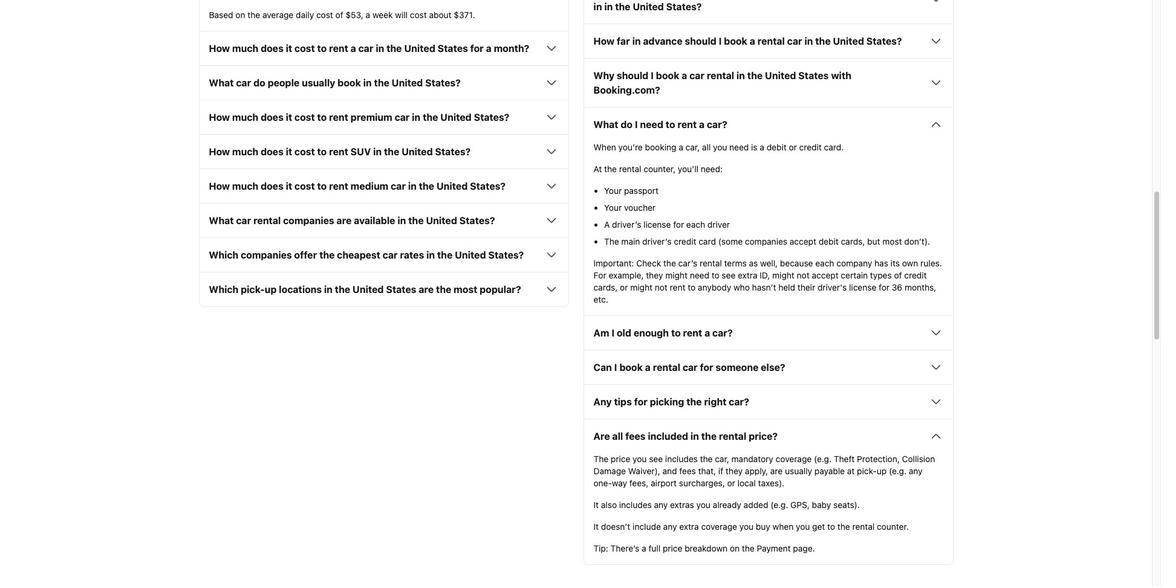 Task type: locate. For each thing, give the bounding box(es) containing it.
1 vertical spatial states
[[799, 70, 829, 81]]

cards, inside important: check the car's rental terms as well, because each company has its own rules. for example, they might need to see extra id, might not accept certain types of credit cards, or might not rent to anybody who hasn't held their driver's license for 36 months, etc.
[[594, 283, 618, 293]]

1 horizontal spatial coverage
[[776, 454, 812, 465]]

for
[[594, 271, 607, 281]]

what do i need to rent a car?
[[594, 119, 727, 130]]

0 vertical spatial all
[[702, 142, 711, 153]]

cost right will
[[410, 10, 427, 20]]

to left anybody
[[688, 283, 696, 293]]

fees right "and"
[[679, 467, 696, 477]]

to down how much does it cost to rent suv in the united states?
[[317, 181, 327, 192]]

on down it doesn't include any extra coverage you buy when you get to the rental counter.
[[730, 544, 740, 554]]

0 vertical spatial on
[[236, 10, 245, 20]]

might down example,
[[630, 283, 653, 293]]

need down car's
[[690, 271, 709, 281]]

driver's down your voucher
[[612, 220, 641, 230]]

up down protection,
[[877, 467, 887, 477]]

the inside dropdown button
[[687, 397, 702, 408]]

the for the price you see includes the car, mandatory coverage (e.g. theft protection, collision damage waiver), and fees that, if they apply, are usually payable at pick-up (e.g. any one-way fees, airport surcharges, or local taxes).
[[594, 454, 609, 465]]

need left "is"
[[730, 142, 749, 153]]

0 vertical spatial should
[[685, 36, 717, 47]]

car? up someone
[[713, 328, 733, 339]]

0 horizontal spatial fees
[[626, 431, 646, 442]]

might
[[666, 271, 688, 281], [773, 271, 795, 281], [630, 283, 653, 293]]

up
[[265, 284, 277, 295], [877, 467, 887, 477]]

cost down how much does it cost to rent suv in the united states?
[[295, 181, 315, 192]]

should right the advance
[[685, 36, 717, 47]]

see up waiver),
[[649, 454, 663, 465]]

in right rates
[[427, 250, 435, 261]]

2 horizontal spatial (e.g.
[[889, 467, 907, 477]]

much for how much does it cost to rent a car in the united states for a month?
[[232, 43, 258, 54]]

usually left payable
[[785, 467, 812, 477]]

each up the card
[[687, 220, 705, 230]]

1 vertical spatial or
[[620, 283, 628, 293]]

or down what do i need to rent a car? dropdown button
[[789, 142, 797, 153]]

1 vertical spatial they
[[726, 467, 743, 477]]

1 vertical spatial car,
[[715, 454, 729, 465]]

need inside important: check the car's rental terms as well, because each company has its own rules. for example, they might need to see extra id, might not accept certain types of credit cards, or might not rent to anybody who hasn't held their driver's license for 36 months, etc.
[[690, 271, 709, 281]]

1 horizontal spatial credit
[[799, 142, 822, 153]]

when you're booking a car, all you need is a debit or credit card.
[[594, 142, 844, 153]]

states left with
[[799, 70, 829, 81]]

car? right right
[[729, 397, 749, 408]]

your voucher
[[604, 203, 656, 213]]

0 horizontal spatial all
[[612, 431, 623, 442]]

car inside why should i book a car rental in the united states with booking.com?
[[690, 70, 705, 81]]

2 vertical spatial car?
[[729, 397, 749, 408]]

1 vertical spatial see
[[649, 454, 663, 465]]

1 vertical spatial should
[[617, 70, 649, 81]]

at the rental counter, you'll need:
[[594, 164, 723, 174]]

2 vertical spatial or
[[727, 479, 735, 489]]

0 vertical spatial they
[[646, 271, 663, 281]]

months,
[[905, 283, 937, 293]]

1 it from the top
[[594, 500, 599, 511]]

car
[[787, 36, 802, 47], [359, 43, 374, 54], [690, 70, 705, 81], [236, 78, 251, 88], [395, 112, 410, 123], [391, 181, 406, 192], [236, 216, 251, 226], [383, 250, 398, 261], [683, 363, 698, 373]]

rules.
[[921, 258, 942, 269]]

do
[[253, 78, 265, 88], [621, 119, 633, 130]]

rental inside why should i book a car rental in the united states with booking.com?
[[707, 70, 734, 81]]

accept
[[790, 237, 817, 247], [812, 271, 839, 281]]

0 horizontal spatial extra
[[679, 522, 699, 532]]

0 horizontal spatial credit
[[674, 237, 697, 247]]

up inside dropdown button
[[265, 284, 277, 295]]

(e.g. left gps,
[[771, 500, 788, 511]]

are
[[594, 431, 610, 442]]

price
[[611, 454, 631, 465], [663, 544, 683, 554]]

i up booking.com?
[[651, 70, 654, 81]]

what for what car rental companies are available in the united states?
[[209, 216, 234, 226]]

car, up you'll
[[686, 142, 700, 153]]

their
[[798, 283, 816, 293]]

price inside 'the price you see includes the car, mandatory coverage (e.g. theft protection, collision damage waiver), and fees that, if they apply, are usually payable at pick-up (e.g. any one-way fees, airport surcharges, or local taxes).'
[[611, 454, 631, 465]]

any
[[594, 397, 612, 408]]

damage
[[594, 467, 626, 477]]

any down collision
[[909, 467, 923, 477]]

states?
[[867, 36, 902, 47], [425, 78, 461, 88], [474, 112, 510, 123], [435, 147, 471, 157], [470, 181, 506, 192], [460, 216, 495, 226], [488, 250, 524, 261]]

way
[[612, 479, 627, 489]]

2 does from the top
[[261, 112, 284, 123]]

your up your voucher
[[604, 186, 622, 196]]

2 much from the top
[[232, 112, 258, 123]]

cards, left but
[[841, 237, 865, 247]]

each inside important: check the car's rental terms as well, because each company has its own rules. for example, they might need to see extra id, might not accept certain types of credit cards, or might not rent to anybody who hasn't held their driver's license for 36 months, etc.
[[816, 258, 834, 269]]

are down rates
[[419, 284, 434, 295]]

1 horizontal spatial do
[[621, 119, 633, 130]]

any tips for picking the right car?
[[594, 397, 749, 408]]

0 horizontal spatial price
[[611, 454, 631, 465]]

does for how much does it cost to rent a car in the united states for a month?
[[261, 43, 284, 54]]

it
[[286, 43, 292, 54], [286, 112, 292, 123], [286, 147, 292, 157], [286, 181, 292, 192]]

available
[[354, 216, 395, 226]]

what for what do i need to rent a car?
[[594, 119, 619, 130]]

it
[[594, 500, 599, 511], [594, 522, 599, 532]]

rental inside important: check the car's rental terms as well, because each company has its own rules. for example, they might need to see extra id, might not accept certain types of credit cards, or might not rent to anybody who hasn't held their driver's license for 36 months, etc.
[[700, 258, 722, 269]]

(e.g. down protection,
[[889, 467, 907, 477]]

0 vertical spatial accept
[[790, 237, 817, 247]]

0 horizontal spatial they
[[646, 271, 663, 281]]

book
[[724, 36, 748, 47], [656, 70, 680, 81], [338, 78, 361, 88], [620, 363, 643, 373]]

the
[[604, 237, 619, 247], [594, 454, 609, 465]]

or inside 'the price you see includes the car, mandatory coverage (e.g. theft protection, collision damage waiver), and fees that, if they apply, are usually payable at pick-up (e.g. any one-way fees, airport surcharges, or local taxes).'
[[727, 479, 735, 489]]

much for how much does it cost to rent suv in the united states?
[[232, 147, 258, 157]]

in down how much does it cost to rent a car in the united states for a month?
[[363, 78, 372, 88]]

1 horizontal spatial usually
[[785, 467, 812, 477]]

1 vertical spatial your
[[604, 203, 622, 213]]

in right far
[[632, 36, 641, 47]]

0 vertical spatial up
[[265, 284, 277, 295]]

it for premium
[[286, 112, 292, 123]]

for
[[470, 43, 484, 54], [673, 220, 684, 230], [879, 283, 890, 293], [700, 363, 714, 373], [634, 397, 648, 408]]

average
[[263, 10, 294, 20]]

cost for premium
[[295, 112, 315, 123]]

fees inside 'the price you see includes the car, mandatory coverage (e.g. theft protection, collision damage waiver), and fees that, if they apply, are usually payable at pick-up (e.g. any one-way fees, airport surcharges, or local taxes).'
[[679, 467, 696, 477]]

right
[[704, 397, 727, 408]]

1 horizontal spatial of
[[894, 271, 902, 281]]

held
[[779, 283, 795, 293]]

for right 'tips'
[[634, 397, 648, 408]]

see down terms
[[722, 271, 736, 281]]

rates
[[400, 250, 424, 261]]

4 much from the top
[[232, 181, 258, 192]]

what
[[209, 78, 234, 88], [594, 119, 619, 130], [209, 216, 234, 226]]

are all fees included in the rental price?
[[594, 431, 778, 442]]

how much does it cost to rent a car in the united states for a month? button
[[209, 41, 559, 56]]

of up 36
[[894, 271, 902, 281]]

can
[[594, 363, 612, 373]]

driver's
[[612, 220, 641, 230], [642, 237, 672, 247]]

someone
[[716, 363, 759, 373]]

advance
[[643, 36, 683, 47]]

a driver's license for each driver
[[604, 220, 730, 230]]

$53,
[[346, 10, 363, 20]]

included
[[648, 431, 688, 442]]

0 horizontal spatial driver's
[[612, 220, 641, 230]]

0 horizontal spatial should
[[617, 70, 649, 81]]

car? for am i old enough to rent a car?
[[713, 328, 733, 339]]

rent up when you're booking a car, all you need is a debit or credit card.
[[678, 119, 697, 130]]

0 vertical spatial or
[[789, 142, 797, 153]]

0 vertical spatial need
[[640, 119, 664, 130]]

cost left suv
[[295, 147, 315, 157]]

all up need:
[[702, 142, 711, 153]]

accept up because
[[790, 237, 817, 247]]

popular?
[[480, 284, 521, 295]]

0 horizontal spatial includes
[[619, 500, 652, 511]]

usually inside 'the price you see includes the car, mandatory coverage (e.g. theft protection, collision damage waiver), and fees that, if they apply, are usually payable at pick-up (e.g. any one-way fees, airport surcharges, or local taxes).'
[[785, 467, 812, 477]]

4 it from the top
[[286, 181, 292, 192]]

a
[[366, 10, 370, 20], [750, 36, 755, 47], [351, 43, 356, 54], [486, 43, 492, 54], [682, 70, 687, 81], [699, 119, 705, 130], [679, 142, 683, 153], [760, 142, 765, 153], [705, 328, 710, 339], [645, 363, 651, 373], [642, 544, 646, 554]]

0 horizontal spatial (e.g.
[[771, 500, 788, 511]]

how far in advance should i book a rental car in the united states?
[[594, 36, 902, 47]]

license down voucher at the top right of the page
[[644, 220, 671, 230]]

much for how much does it cost to rent premium car in the united states?
[[232, 112, 258, 123]]

3 much from the top
[[232, 147, 258, 157]]

0 horizontal spatial do
[[253, 78, 265, 88]]

all
[[702, 142, 711, 153], [612, 431, 623, 442]]

you left buy
[[740, 522, 754, 532]]

are inside 'the price you see includes the car, mandatory coverage (e.g. theft protection, collision damage waiver), and fees that, if they apply, are usually payable at pick-up (e.g. any one-way fees, airport surcharges, or local taxes).'
[[771, 467, 783, 477]]

for left someone
[[700, 363, 714, 373]]

1 much from the top
[[232, 43, 258, 54]]

0 horizontal spatial coverage
[[701, 522, 737, 532]]

1 vertical spatial fees
[[679, 467, 696, 477]]

coverage up taxes).
[[776, 454, 812, 465]]

cost for suv
[[295, 147, 315, 157]]

book down the advance
[[656, 70, 680, 81]]

1 your from the top
[[604, 186, 622, 196]]

1 horizontal spatial most
[[883, 237, 902, 247]]

price?
[[749, 431, 778, 442]]

0 horizontal spatial car,
[[686, 142, 700, 153]]

credit
[[799, 142, 822, 153], [674, 237, 697, 247], [905, 271, 927, 281]]

0 vertical spatial extra
[[738, 271, 758, 281]]

it for it doesn't include any extra coverage you buy when you get to the rental counter.
[[594, 522, 599, 532]]

debit up company in the top of the page
[[819, 237, 839, 247]]

0 horizontal spatial or
[[620, 283, 628, 293]]

it left doesn't
[[594, 522, 599, 532]]

0 vertical spatial of
[[336, 10, 343, 20]]

0 vertical spatial your
[[604, 186, 622, 196]]

4 does from the top
[[261, 181, 284, 192]]

seats).
[[834, 500, 860, 511]]

1 horizontal spatial fees
[[679, 467, 696, 477]]

need up "booking"
[[640, 119, 664, 130]]

2 horizontal spatial states
[[799, 70, 829, 81]]

am i old enough to rent a car? button
[[594, 326, 943, 341]]

should inside why should i book a car rental in the united states with booking.com?
[[617, 70, 649, 81]]

do inside what do i need to rent a car? dropdown button
[[621, 119, 633, 130]]

card
[[699, 237, 716, 247]]

full
[[649, 544, 661, 554]]

0 horizontal spatial see
[[649, 454, 663, 465]]

a right $53,
[[366, 10, 370, 20]]

all right are
[[612, 431, 623, 442]]

1 does from the top
[[261, 43, 284, 54]]

might down car's
[[666, 271, 688, 281]]

far
[[617, 36, 630, 47]]

0 vertical spatial which
[[209, 250, 239, 261]]

pick- right at
[[857, 467, 877, 477]]

rent up can i book a rental car for someone else?
[[683, 328, 702, 339]]

companies up well,
[[745, 237, 788, 247]]

you'll
[[678, 164, 699, 174]]

protection,
[[857, 454, 900, 465]]

1 horizontal spatial includes
[[665, 454, 698, 465]]

0 horizontal spatial usually
[[302, 78, 335, 88]]

extra inside important: check the car's rental terms as well, because each company has its own rules. for example, they might need to see extra id, might not accept certain types of credit cards, or might not rent to anybody who hasn't held their driver's license for 36 months, etc.
[[738, 271, 758, 281]]

they inside 'the price you see includes the car, mandatory coverage (e.g. theft protection, collision damage waiver), and fees that, if they apply, are usually payable at pick-up (e.g. any one-way fees, airport surcharges, or local taxes).'
[[726, 467, 743, 477]]

2 vertical spatial need
[[690, 271, 709, 281]]

1 vertical spatial on
[[730, 544, 740, 554]]

0 horizontal spatial need
[[640, 119, 664, 130]]

i inside why should i book a car rental in the united states with booking.com?
[[651, 70, 654, 81]]

a up can i book a rental car for someone else?
[[705, 328, 710, 339]]

breakdown
[[685, 544, 728, 554]]

coverage down it also includes any extras you already added (e.g. gps, baby seats).
[[701, 522, 737, 532]]

your up a
[[604, 203, 622, 213]]

cost down "daily"
[[295, 43, 315, 54]]

the down a
[[604, 237, 619, 247]]

the
[[248, 10, 260, 20], [816, 36, 831, 47], [387, 43, 402, 54], [748, 70, 763, 81], [374, 78, 390, 88], [423, 112, 438, 123], [384, 147, 399, 157], [604, 164, 617, 174], [419, 181, 434, 192], [408, 216, 424, 226], [319, 250, 335, 261], [437, 250, 453, 261], [664, 258, 676, 269], [335, 284, 350, 295], [436, 284, 452, 295], [687, 397, 702, 408], [702, 431, 717, 442], [700, 454, 713, 465], [838, 522, 850, 532], [742, 544, 755, 554]]

see inside important: check the car's rental terms as well, because each company has its own rules. for example, they might need to see extra id, might not accept certain types of credit cards, or might not rent to anybody who hasn't held their driver's license for 36 months, etc.
[[722, 271, 736, 281]]

1 vertical spatial extra
[[679, 522, 699, 532]]

for down the types
[[879, 283, 890, 293]]

license inside important: check the car's rental terms as well, because each company has its own rules. for example, they might need to see extra id, might not accept certain types of credit cards, or might not rent to anybody who hasn't held their driver's license for 36 months, etc.
[[849, 283, 877, 293]]

credit up car's
[[674, 237, 697, 247]]

1 vertical spatial credit
[[674, 237, 697, 247]]

up left locations
[[265, 284, 277, 295]]

you
[[713, 142, 727, 153], [633, 454, 647, 465], [697, 500, 711, 511], [740, 522, 754, 532], [796, 522, 810, 532]]

in down how far in advance should i book a rental car in the united states?
[[737, 70, 745, 81]]

1 horizontal spatial each
[[816, 258, 834, 269]]

car? for what do i need to rent a car?
[[707, 119, 727, 130]]

collision
[[902, 454, 935, 465]]

1 horizontal spatial extra
[[738, 271, 758, 281]]

for inside important: check the car's rental terms as well, because each company has its own rules. for example, they might need to see extra id, might not accept certain types of credit cards, or might not rent to anybody who hasn't held their driver's license for 36 months, etc.
[[879, 283, 890, 293]]

usually inside what car do people usually book in the united states? dropdown button
[[302, 78, 335, 88]]

0 vertical spatial pick-
[[241, 284, 265, 295]]

0 vertical spatial car?
[[707, 119, 727, 130]]

rent inside important: check the car's rental terms as well, because each company has its own rules. for example, they might need to see extra id, might not accept certain types of credit cards, or might not rent to anybody who hasn't held their driver's license for 36 months, etc.
[[670, 283, 686, 293]]

1 vertical spatial most
[[454, 284, 478, 295]]

need inside dropdown button
[[640, 119, 664, 130]]

license down certain
[[849, 283, 877, 293]]

in inside why should i book a car rental in the united states with booking.com?
[[737, 70, 745, 81]]

0 vertical spatial any
[[909, 467, 923, 477]]

extra
[[738, 271, 758, 281], [679, 522, 699, 532]]

for left month?
[[470, 43, 484, 54]]

0 horizontal spatial cards,
[[594, 283, 618, 293]]

fees,
[[630, 479, 649, 489]]

terms
[[724, 258, 747, 269]]

1 it from the top
[[286, 43, 292, 54]]

credit left card.
[[799, 142, 822, 153]]

a right "booking"
[[679, 142, 683, 153]]

book up why should i book a car rental in the united states with booking.com?
[[724, 36, 748, 47]]

1 horizontal spatial up
[[877, 467, 887, 477]]

0 vertical spatial price
[[611, 454, 631, 465]]

should
[[685, 36, 717, 47], [617, 70, 649, 81]]

includes inside 'the price you see includes the car, mandatory coverage (e.g. theft protection, collision damage waiver), and fees that, if they apply, are usually payable at pick-up (e.g. any one-way fees, airport surcharges, or local taxes).'
[[665, 454, 698, 465]]

0 vertical spatial do
[[253, 78, 265, 88]]

what car do people usually book in the united states? button
[[209, 76, 559, 90]]

1 horizontal spatial license
[[849, 283, 877, 293]]

0 vertical spatial not
[[797, 271, 810, 281]]

how much does it cost to rent suv in the united states? button
[[209, 145, 559, 159]]

car, up if in the right bottom of the page
[[715, 454, 729, 465]]

it left also
[[594, 500, 599, 511]]

can i book a rental car for someone else? button
[[594, 361, 943, 375]]

0 vertical spatial see
[[722, 271, 736, 281]]

usually right people
[[302, 78, 335, 88]]

0 vertical spatial fees
[[626, 431, 646, 442]]

1 horizontal spatial need
[[690, 271, 709, 281]]

it for suv
[[286, 147, 292, 157]]

a down enough
[[645, 363, 651, 373]]

0 horizontal spatial pick-
[[241, 284, 265, 295]]

payment
[[757, 544, 791, 554]]

2 it from the top
[[594, 522, 599, 532]]

the inside why should i book a car rental in the united states with booking.com?
[[748, 70, 763, 81]]

0 horizontal spatial on
[[236, 10, 245, 20]]

1 horizontal spatial price
[[663, 544, 683, 554]]

in up "why should i book a car rental in the united states with booking.com?" dropdown button
[[805, 36, 813, 47]]

3 it from the top
[[286, 147, 292, 157]]

includes up "and"
[[665, 454, 698, 465]]

2 your from the top
[[604, 203, 622, 213]]

0 horizontal spatial not
[[655, 283, 668, 293]]

do inside what car do people usually book in the united states? dropdown button
[[253, 78, 265, 88]]

1 horizontal spatial or
[[727, 479, 735, 489]]

debit
[[767, 142, 787, 153], [819, 237, 839, 247]]

3 does from the top
[[261, 147, 284, 157]]

book up how much does it cost to rent premium car in the united states?
[[338, 78, 361, 88]]

your
[[604, 186, 622, 196], [604, 203, 622, 213]]

pick- inside dropdown button
[[241, 284, 265, 295]]

how for how much does it cost to rent premium car in the united states?
[[209, 112, 230, 123]]

any for it also includes any extras you already added (e.g. gps, baby seats).
[[654, 500, 668, 511]]

pick- left locations
[[241, 284, 265, 295]]

are all fees included in the rental price? button
[[594, 430, 943, 444]]

1 horizontal spatial states
[[438, 43, 468, 54]]

0 vertical spatial what
[[209, 78, 234, 88]]

how for how much does it cost to rent medium car in the united states?
[[209, 181, 230, 192]]

not down check
[[655, 283, 668, 293]]

at
[[594, 164, 602, 174]]

much for how much does it cost to rent medium car in the united states?
[[232, 181, 258, 192]]

what car do people usually book in the united states?
[[209, 78, 461, 88]]

1 horizontal spatial they
[[726, 467, 743, 477]]

they right if in the right bottom of the page
[[726, 467, 743, 477]]

your passport
[[604, 186, 659, 196]]

do left people
[[253, 78, 265, 88]]

1 horizontal spatial (e.g.
[[814, 454, 832, 465]]

1 which from the top
[[209, 250, 239, 261]]

2 which from the top
[[209, 284, 239, 295]]

0 vertical spatial it
[[594, 500, 599, 511]]

0 vertical spatial credit
[[799, 142, 822, 153]]

how for how much does it cost to rent a car in the united states for a month?
[[209, 43, 230, 54]]

might up held
[[773, 271, 795, 281]]

1 vertical spatial it
[[594, 522, 599, 532]]

1 vertical spatial cards,
[[594, 283, 618, 293]]

2 it from the top
[[286, 112, 292, 123]]

cards, up etc.
[[594, 283, 618, 293]]

2 horizontal spatial are
[[771, 467, 783, 477]]

car?
[[707, 119, 727, 130], [713, 328, 733, 339], [729, 397, 749, 408]]

enough
[[634, 328, 669, 339]]

how much does it cost to rent premium car in the united states?
[[209, 112, 510, 123]]

usually
[[302, 78, 335, 88], [785, 467, 812, 477]]

pick-
[[241, 284, 265, 295], [857, 467, 877, 477]]

people
[[268, 78, 300, 88]]

rent down based on the average daily cost of $53, a week will cost about $371.
[[329, 43, 348, 54]]

car? inside dropdown button
[[707, 119, 727, 130]]

to inside dropdown button
[[671, 328, 681, 339]]

of left $53,
[[336, 10, 343, 20]]

(e.g. up payable
[[814, 454, 832, 465]]

i left old on the bottom right
[[612, 328, 615, 339]]

0 vertical spatial coverage
[[776, 454, 812, 465]]

week
[[373, 10, 393, 20]]

1 vertical spatial up
[[877, 467, 887, 477]]

most right but
[[883, 237, 902, 247]]

accept inside important: check the car's rental terms as well, because each company has its own rules. for example, they might need to see extra id, might not accept certain types of credit cards, or might not rent to anybody who hasn't held their driver's license for 36 months, etc.
[[812, 271, 839, 281]]

main
[[621, 237, 640, 247]]

or left local
[[727, 479, 735, 489]]

0 horizontal spatial each
[[687, 220, 705, 230]]

accept up driver's
[[812, 271, 839, 281]]

the inside 'the price you see includes the car, mandatory coverage (e.g. theft protection, collision damage waiver), and fees that, if they apply, are usually payable at pick-up (e.g. any one-way fees, airport surcharges, or local taxes).'
[[594, 454, 609, 465]]

own
[[902, 258, 918, 269]]



Task type: describe. For each thing, give the bounding box(es) containing it.
to up anybody
[[712, 271, 720, 281]]

2 vertical spatial companies
[[241, 250, 292, 261]]

0 horizontal spatial might
[[630, 283, 653, 293]]

all inside dropdown button
[[612, 431, 623, 442]]

apply,
[[745, 467, 768, 477]]

1 vertical spatial debit
[[819, 237, 839, 247]]

0 vertical spatial car,
[[686, 142, 700, 153]]

0 vertical spatial cards,
[[841, 237, 865, 247]]

the main driver's credit card (some companies accept debit cards, but most don't).
[[604, 237, 930, 247]]

book inside why should i book a car rental in the united states with booking.com?
[[656, 70, 680, 81]]

id,
[[760, 271, 770, 281]]

important:
[[594, 258, 634, 269]]

how for how much does it cost to rent suv in the united states?
[[209, 147, 230, 157]]

doesn't
[[601, 522, 631, 532]]

1 vertical spatial price
[[663, 544, 683, 554]]

book right can
[[620, 363, 643, 373]]

they inside important: check the car's rental terms as well, because each company has its own rules. for example, they might need to see extra id, might not accept certain types of credit cards, or might not rent to anybody who hasn't held their driver's license for 36 months, etc.
[[646, 271, 663, 281]]

already
[[713, 500, 742, 511]]

united inside why should i book a car rental in the united states with booking.com?
[[765, 70, 796, 81]]

the inside important: check the car's rental terms as well, because each company has its own rules. for example, they might need to see extra id, might not accept certain types of credit cards, or might not rent to anybody who hasn't held their driver's license for 36 months, etc.
[[664, 258, 676, 269]]

how far in advance should i book a rental car in the united states? button
[[594, 34, 943, 49]]

1 vertical spatial coverage
[[701, 522, 737, 532]]

1 vertical spatial driver's
[[642, 237, 672, 247]]

cost for a
[[295, 43, 315, 54]]

0 vertical spatial companies
[[283, 216, 334, 226]]

you up need:
[[713, 142, 727, 153]]

rent left premium
[[329, 112, 348, 123]]

fees inside dropdown button
[[626, 431, 646, 442]]

in right "available"
[[398, 216, 406, 226]]

1 vertical spatial not
[[655, 283, 668, 293]]

a up "why should i book a car rental in the united states with booking.com?" dropdown button
[[750, 36, 755, 47]]

0 vertical spatial most
[[883, 237, 902, 247]]

anybody
[[698, 283, 731, 293]]

which for which pick-up locations in the united states are the most popular?
[[209, 284, 239, 295]]

what car rental companies are available in the united states?
[[209, 216, 495, 226]]

i up why should i book a car rental in the united states with booking.com?
[[719, 36, 722, 47]]

in right included
[[691, 431, 699, 442]]

is
[[751, 142, 758, 153]]

rent inside dropdown button
[[683, 328, 702, 339]]

it for a
[[286, 43, 292, 54]]

when
[[773, 522, 794, 532]]

of inside important: check the car's rental terms as well, because each company has its own rules. for example, they might need to see extra id, might not accept certain types of credit cards, or might not rent to anybody who hasn't held their driver's license for 36 months, etc.
[[894, 271, 902, 281]]

for inside dropdown button
[[634, 397, 648, 408]]

tips
[[614, 397, 632, 408]]

0 vertical spatial driver's
[[612, 220, 641, 230]]

to left suv
[[317, 147, 327, 157]]

airport
[[651, 479, 677, 489]]

mandatory
[[732, 454, 774, 465]]

to up what car do people usually book in the united states?
[[317, 43, 327, 54]]

a down $53,
[[351, 43, 356, 54]]

1 horizontal spatial might
[[666, 271, 688, 281]]

need:
[[701, 164, 723, 174]]

booking.com?
[[594, 85, 660, 96]]

medium
[[351, 181, 389, 192]]

how much does it cost to rent premium car in the united states? button
[[209, 110, 559, 125]]

it doesn't include any extra coverage you buy when you get to the rental counter.
[[594, 522, 909, 532]]

in right medium
[[408, 181, 417, 192]]

i up you're
[[635, 119, 638, 130]]

rent left medium
[[329, 181, 348, 192]]

(some
[[718, 237, 743, 247]]

include
[[633, 522, 661, 532]]

car's
[[678, 258, 698, 269]]

to right get
[[828, 522, 835, 532]]

and
[[663, 467, 677, 477]]

1 horizontal spatial on
[[730, 544, 740, 554]]

0 vertical spatial debit
[[767, 142, 787, 153]]

voucher
[[624, 203, 656, 213]]

0 horizontal spatial of
[[336, 10, 343, 20]]

0 vertical spatial (e.g.
[[814, 454, 832, 465]]

does for how much does it cost to rent medium car in the united states?
[[261, 181, 284, 192]]

am
[[594, 328, 609, 339]]

any inside 'the price you see includes the car, mandatory coverage (e.g. theft protection, collision damage waiver), and fees that, if they apply, are usually payable at pick-up (e.g. any one-way fees, airport surcharges, or local taxes).'
[[909, 467, 923, 477]]

hasn't
[[752, 283, 776, 293]]

see inside 'the price you see includes the car, mandatory coverage (e.g. theft protection, collision damage waiver), and fees that, if they apply, are usually payable at pick-up (e.g. any one-way fees, airport surcharges, or local taxes).'
[[649, 454, 663, 465]]

why
[[594, 70, 615, 81]]

any for it doesn't include any extra coverage you buy when you get to the rental counter.
[[663, 522, 677, 532]]

states inside why should i book a car rental in the united states with booking.com?
[[799, 70, 829, 81]]

you left get
[[796, 522, 810, 532]]

taxes).
[[758, 479, 785, 489]]

am i old enough to rent a car?
[[594, 328, 733, 339]]

a
[[604, 220, 610, 230]]

it for it also includes any extras you already added (e.g. gps, baby seats).
[[594, 500, 599, 511]]

2 horizontal spatial need
[[730, 142, 749, 153]]

the inside 'the price you see includes the car, mandatory coverage (e.g. theft protection, collision damage waiver), and fees that, if they apply, are usually payable at pick-up (e.g. any one-way fees, airport surcharges, or local taxes).'
[[700, 454, 713, 465]]

counter.
[[877, 522, 909, 532]]

that,
[[698, 467, 716, 477]]

credit inside important: check the car's rental terms as well, because each company has its own rules. for example, they might need to see extra id, might not accept certain types of credit cards, or might not rent to anybody who hasn't held their driver's license for 36 months, etc.
[[905, 271, 927, 281]]

what do i need to rent a car? button
[[594, 118, 943, 132]]

most inside dropdown button
[[454, 284, 478, 295]]

at
[[847, 467, 855, 477]]

should inside dropdown button
[[685, 36, 717, 47]]

in right premium
[[412, 112, 421, 123]]

0 horizontal spatial are
[[337, 216, 352, 226]]

with
[[831, 70, 852, 81]]

else?
[[761, 363, 785, 373]]

your for your passport
[[604, 186, 622, 196]]

2 vertical spatial states
[[386, 284, 416, 295]]

does for how much does it cost to rent suv in the united states?
[[261, 147, 284, 157]]

how for how far in advance should i book a rental car in the united states?
[[594, 36, 615, 47]]

added
[[744, 500, 769, 511]]

i right can
[[614, 363, 617, 373]]

a right "is"
[[760, 142, 765, 153]]

card.
[[824, 142, 844, 153]]

in down week
[[376, 43, 384, 54]]

coverage inside 'the price you see includes the car, mandatory coverage (e.g. theft protection, collision damage waiver), and fees that, if they apply, are usually payable at pick-up (e.g. any one-way fees, airport surcharges, or local taxes).'
[[776, 454, 812, 465]]

to up "booking"
[[666, 119, 675, 130]]

0 horizontal spatial license
[[644, 220, 671, 230]]

month?
[[494, 43, 529, 54]]

driver's
[[818, 283, 847, 293]]

tip: there's a full price breakdown on the payment page.
[[594, 544, 815, 554]]

does for how much does it cost to rent premium car in the united states?
[[261, 112, 284, 123]]

1 vertical spatial includes
[[619, 500, 652, 511]]

local
[[738, 479, 756, 489]]

up inside 'the price you see includes the car, mandatory coverage (e.g. theft protection, collision damage waiver), and fees that, if they apply, are usually payable at pick-up (e.g. any one-way fees, airport surcharges, or local taxes).'
[[877, 467, 887, 477]]

cost right "daily"
[[316, 10, 333, 20]]

its
[[891, 258, 900, 269]]

why should i book a car rental in the united states with booking.com? button
[[594, 69, 943, 98]]

i inside dropdown button
[[612, 328, 615, 339]]

which pick-up locations in the united states are the most popular?
[[209, 284, 521, 295]]

types
[[870, 271, 892, 281]]

the for the main driver's credit card (some companies accept debit cards, but most don't).
[[604, 237, 619, 247]]

baby
[[812, 500, 831, 511]]

you right "extras"
[[697, 500, 711, 511]]

1 horizontal spatial are
[[419, 284, 434, 295]]

why should i book a car rental in the united states with booking.com?
[[594, 70, 852, 96]]

a left month?
[[486, 43, 492, 54]]

your for your voucher
[[604, 203, 622, 213]]

in right locations
[[324, 284, 333, 295]]

payable
[[815, 467, 845, 477]]

it for medium
[[286, 181, 292, 192]]

if
[[719, 467, 724, 477]]

picking
[[650, 397, 684, 408]]

daily
[[296, 10, 314, 20]]

1 vertical spatial companies
[[745, 237, 788, 247]]

tip:
[[594, 544, 608, 554]]

as
[[749, 258, 758, 269]]

which for which companies offer the cheapest car rates  in the united states?
[[209, 250, 239, 261]]

can i book a rental car for someone else?
[[594, 363, 785, 373]]

company
[[837, 258, 872, 269]]

a left the full at the bottom of the page
[[642, 544, 646, 554]]

page.
[[793, 544, 815, 554]]

one-
[[594, 479, 612, 489]]

pick- inside 'the price you see includes the car, mandatory coverage (e.g. theft protection, collision damage waiver), and fees that, if they apply, are usually payable at pick-up (e.g. any one-way fees, airport surcharges, or local taxes).'
[[857, 467, 877, 477]]

0 vertical spatial each
[[687, 220, 705, 230]]

has
[[875, 258, 889, 269]]

who
[[734, 283, 750, 293]]

2 horizontal spatial might
[[773, 271, 795, 281]]

1 horizontal spatial all
[[702, 142, 711, 153]]

well,
[[760, 258, 778, 269]]

suv
[[351, 147, 371, 157]]

will
[[395, 10, 408, 20]]

when
[[594, 142, 616, 153]]

what for what car do people usually book in the united states?
[[209, 78, 234, 88]]

a inside why should i book a car rental in the united states with booking.com?
[[682, 70, 687, 81]]

1 horizontal spatial not
[[797, 271, 810, 281]]

$371.
[[454, 10, 475, 20]]

2 vertical spatial (e.g.
[[771, 500, 788, 511]]

a up when you're booking a car, all you need is a debit or credit card.
[[699, 119, 705, 130]]

in right suv
[[373, 147, 382, 157]]

36
[[892, 283, 903, 293]]

rent left suv
[[329, 147, 348, 157]]

cost for medium
[[295, 181, 315, 192]]

to down what car do people usually book in the united states?
[[317, 112, 327, 123]]

you inside 'the price you see includes the car, mandatory coverage (e.g. theft protection, collision damage waiver), and fees that, if they apply, are usually payable at pick-up (e.g. any one-way fees, airport surcharges, or local taxes).'
[[633, 454, 647, 465]]

cheapest
[[337, 250, 380, 261]]

gps,
[[791, 500, 810, 511]]

because
[[780, 258, 813, 269]]

buy
[[756, 522, 771, 532]]

also
[[601, 500, 617, 511]]

don't).
[[905, 237, 930, 247]]

or inside important: check the car's rental terms as well, because each company has its own rules. for example, they might need to see extra id, might not accept certain types of credit cards, or might not rent to anybody who hasn't held their driver's license for 36 months, etc.
[[620, 283, 628, 293]]

1 vertical spatial (e.g.
[[889, 467, 907, 477]]

which pick-up locations in the united states are the most popular? button
[[209, 283, 559, 297]]

passport
[[624, 186, 659, 196]]

2 horizontal spatial or
[[789, 142, 797, 153]]

for up car's
[[673, 220, 684, 230]]

car, inside 'the price you see includes the car, mandatory coverage (e.g. theft protection, collision damage waiver), and fees that, if they apply, are usually payable at pick-up (e.g. any one-way fees, airport surcharges, or local taxes).'
[[715, 454, 729, 465]]

0 vertical spatial states
[[438, 43, 468, 54]]

a inside dropdown button
[[705, 328, 710, 339]]



Task type: vqa. For each thing, say whether or not it's contained in the screenshot.
company on the top right of the page
yes



